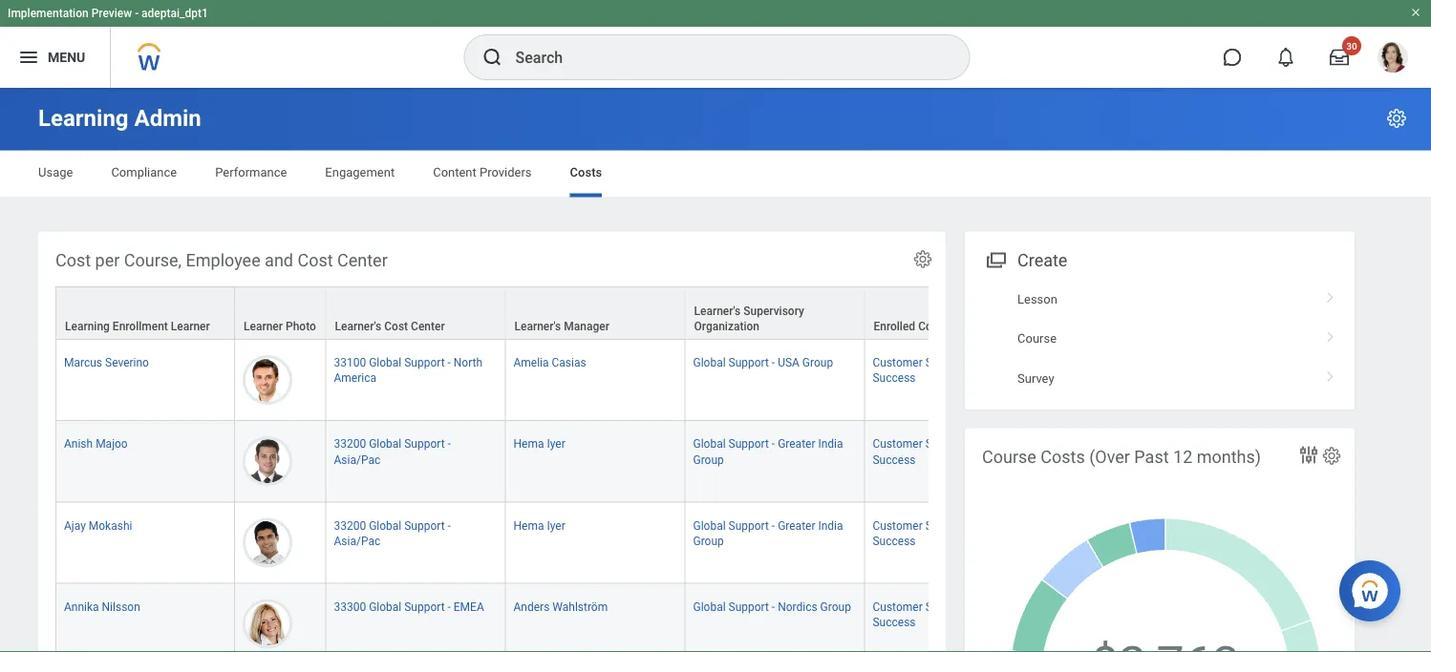 Task type: vqa. For each thing, say whether or not it's contained in the screenshot.
33200 Global Support - Asia/Pac link corresponding to Mokashi
yes



Task type: locate. For each thing, give the bounding box(es) containing it.
- right preview
[[135, 7, 139, 20]]

1 vertical spatial chevron right image
[[1319, 325, 1344, 344]]

1 horizontal spatial costs
[[1041, 447, 1085, 467]]

2 33200 global support - asia/pac from the top
[[334, 519, 451, 547]]

4 row from the top
[[55, 502, 1385, 584]]

1 vertical spatial hema iyer link
[[514, 515, 565, 532]]

2 hema iyer from the top
[[514, 519, 565, 532]]

configure cost per course, employee and cost center image
[[913, 249, 934, 270]]

1 iyer from the top
[[547, 437, 565, 451]]

2 row from the top
[[55, 340, 1385, 421]]

customer service: a key to success for amelia casias
[[873, 356, 1010, 385]]

ajay
[[64, 519, 86, 532]]

4 customer service: a key to success link from the top
[[873, 596, 1010, 629]]

0 vertical spatial chevron right image
[[1319, 285, 1344, 304]]

learning admin
[[38, 105, 201, 132]]

0 vertical spatial india
[[818, 437, 843, 451]]

chevron right image inside lesson link
[[1319, 285, 1344, 304]]

global support - greater india group link down global support - usa group
[[693, 434, 843, 466]]

learner's supervisory organization button
[[686, 287, 864, 339]]

support down global support - usa group
[[729, 437, 769, 451]]

1 horizontal spatial learner's
[[515, 320, 561, 333]]

a for wahlström
[[969, 600, 976, 613]]

1 asia/pac from the top
[[334, 453, 381, 466]]

4 key from the top
[[979, 600, 997, 613]]

demo_m148.png image
[[243, 436, 292, 486]]

0 vertical spatial global support - greater india group link
[[693, 434, 843, 466]]

north
[[454, 356, 483, 369]]

support left north
[[404, 356, 445, 369]]

asia/pac
[[334, 453, 381, 466], [334, 534, 381, 547]]

configure this page image
[[1386, 107, 1409, 130]]

customer for casias
[[873, 356, 923, 369]]

33200 global support - asia/pac link for mokashi
[[334, 515, 451, 547]]

2 global support - greater india group link from the top
[[693, 515, 843, 547]]

0 vertical spatial 33200 global support - asia/pac link
[[334, 434, 451, 466]]

33200
[[334, 437, 366, 451], [334, 519, 366, 532]]

service: for anders wahlström
[[926, 600, 966, 613]]

course down survey
[[982, 447, 1037, 467]]

past
[[1135, 447, 1169, 467]]

1 a from the top
[[969, 356, 976, 369]]

demo_f247.png image
[[243, 599, 292, 649]]

center
[[337, 250, 388, 270], [411, 320, 445, 333]]

1 33200 global support - asia/pac link from the top
[[334, 434, 451, 466]]

0 vertical spatial hema
[[514, 437, 544, 451]]

0 horizontal spatial learner's
[[335, 320, 382, 333]]

a
[[969, 356, 976, 369], [969, 437, 976, 451], [969, 519, 976, 532], [969, 600, 976, 613]]

1 row from the top
[[55, 286, 1385, 341]]

asia/pac up 33300 in the bottom left of the page
[[334, 534, 381, 547]]

list containing lesson
[[965, 280, 1355, 398]]

2 customer from the top
[[873, 437, 923, 451]]

2 horizontal spatial learner's
[[694, 304, 741, 318]]

0 horizontal spatial costs
[[570, 165, 602, 180]]

content inside popup button
[[918, 320, 959, 333]]

notifications large image
[[1277, 48, 1296, 67]]

1 global support - greater india group link from the top
[[693, 434, 843, 466]]

2 learner from the left
[[244, 320, 283, 333]]

hema iyer down the amelia
[[514, 437, 565, 451]]

1 vertical spatial center
[[411, 320, 445, 333]]

1 to from the top
[[1000, 356, 1010, 369]]

performance
[[215, 165, 287, 180]]

learner's up organization
[[694, 304, 741, 318]]

india for mokashi
[[818, 519, 843, 532]]

customer service: a key to success link for iyer
[[873, 434, 1010, 466]]

2 chevron right image from the top
[[1319, 325, 1344, 344]]

2 key from the top
[[979, 437, 997, 451]]

1 global support - greater india group from the top
[[693, 437, 843, 466]]

inbox large image
[[1330, 48, 1349, 67]]

2 india from the top
[[818, 519, 843, 532]]

2 customer service: a key to success from the top
[[873, 437, 1010, 466]]

3 a from the top
[[969, 519, 976, 532]]

support up 33300 global support - emea link
[[404, 519, 445, 532]]

menu banner
[[0, 0, 1432, 88]]

1 chevron right image from the top
[[1319, 285, 1344, 304]]

demo_m205.png image
[[243, 518, 292, 567]]

0 horizontal spatial cost
[[55, 250, 91, 270]]

chevron right image inside the course link
[[1319, 325, 1344, 344]]

enrolled
[[874, 320, 916, 333]]

service: for hema iyer
[[926, 437, 966, 451]]

learner's inside popup button
[[515, 320, 561, 333]]

1 vertical spatial hema
[[514, 519, 544, 532]]

3 row from the top
[[55, 421, 1385, 502]]

global support - greater india group
[[693, 437, 843, 466], [693, 519, 843, 547]]

1 india from the top
[[818, 437, 843, 451]]

learner's up 33100
[[335, 320, 382, 333]]

4 customer from the top
[[873, 600, 923, 613]]

0 vertical spatial hema iyer link
[[514, 434, 565, 451]]

cost right and
[[298, 250, 333, 270]]

survey link
[[965, 359, 1355, 398]]

india for majoo
[[818, 437, 843, 451]]

preview
[[91, 7, 132, 20]]

support left "nordics"
[[729, 600, 769, 613]]

5 row from the top
[[55, 584, 1385, 653]]

asia/pac down america
[[334, 453, 381, 466]]

learner's for learner's supervisory organization
[[694, 304, 741, 318]]

chevron right image inside survey link
[[1319, 365, 1344, 384]]

key for iyer
[[979, 437, 997, 451]]

anders wahlström link
[[514, 596, 608, 613]]

2 global support - greater india group from the top
[[693, 519, 843, 547]]

tab list
[[19, 151, 1412, 197]]

1 horizontal spatial content
[[918, 320, 959, 333]]

0 vertical spatial 33200
[[334, 437, 366, 451]]

success
[[873, 371, 916, 385], [873, 453, 916, 466], [873, 534, 916, 547], [873, 615, 916, 629]]

course link
[[965, 319, 1355, 359]]

greater down usa
[[778, 437, 816, 451]]

learner
[[171, 320, 210, 333], [244, 320, 283, 333]]

1 key from the top
[[979, 356, 997, 369]]

3 service: from the top
[[926, 519, 966, 532]]

0 vertical spatial 33200 global support - asia/pac
[[334, 437, 451, 466]]

2 asia/pac from the top
[[334, 534, 381, 547]]

enrolled content button
[[865, 287, 1044, 339]]

1 vertical spatial 33200
[[334, 519, 366, 532]]

1 vertical spatial course
[[982, 447, 1037, 467]]

service:
[[926, 356, 966, 369], [926, 437, 966, 451], [926, 519, 966, 532], [926, 600, 966, 613]]

global support - greater india group down global support - usa group
[[693, 437, 843, 466]]

customer service: a key to success link
[[873, 352, 1010, 385], [873, 434, 1010, 466], [873, 515, 1010, 547], [873, 596, 1010, 629]]

1 hema iyer link from the top
[[514, 434, 565, 451]]

row
[[55, 286, 1385, 341], [55, 340, 1385, 421], [55, 421, 1385, 502], [55, 502, 1385, 584], [55, 584, 1385, 653]]

learning
[[38, 105, 129, 132], [65, 320, 110, 333]]

4 service: from the top
[[926, 600, 966, 613]]

global support - usa group link
[[693, 352, 833, 369]]

0 horizontal spatial learner
[[171, 320, 210, 333]]

learner's manager
[[515, 320, 610, 333]]

0 vertical spatial greater
[[778, 437, 816, 451]]

2 iyer from the top
[[547, 519, 565, 532]]

success for amelia casias
[[873, 371, 916, 385]]

-
[[135, 7, 139, 20], [448, 356, 451, 369], [772, 356, 775, 369], [448, 437, 451, 451], [772, 437, 775, 451], [448, 519, 451, 532], [772, 519, 775, 532], [448, 600, 451, 613], [772, 600, 775, 613]]

justify image
[[17, 46, 40, 69]]

anders wahlström
[[514, 600, 608, 613]]

support inside "33100 global support - north america"
[[404, 356, 445, 369]]

1 vertical spatial 33200 global support - asia/pac link
[[334, 515, 451, 547]]

3 chevron right image from the top
[[1319, 365, 1344, 384]]

to for anders wahlström
[[1000, 600, 1010, 613]]

global support - greater india group for majoo
[[693, 437, 843, 466]]

content left providers
[[433, 165, 477, 180]]

1 customer service: a key to success link from the top
[[873, 352, 1010, 385]]

1 vertical spatial asia/pac
[[334, 534, 381, 547]]

learner's up amelia casias link
[[515, 320, 561, 333]]

course down lesson
[[1018, 332, 1057, 346]]

2 33200 global support - asia/pac link from the top
[[334, 515, 451, 547]]

menu
[[48, 49, 85, 65]]

0 vertical spatial asia/pac
[[334, 453, 381, 466]]

3 to from the top
[[1000, 519, 1010, 532]]

anders
[[514, 600, 550, 613]]

33200 global support - asia/pac link up 33300 global support - emea link
[[334, 515, 451, 547]]

iyer down amelia casias
[[547, 437, 565, 451]]

hema down the amelia
[[514, 437, 544, 451]]

33200 down america
[[334, 437, 366, 451]]

1 customer from the top
[[873, 356, 923, 369]]

iyer up anders wahlström link
[[547, 519, 565, 532]]

cost
[[55, 250, 91, 270], [298, 250, 333, 270], [384, 320, 408, 333]]

1 service: from the top
[[926, 356, 966, 369]]

1 vertical spatial 33200 global support - asia/pac
[[334, 519, 451, 547]]

0 horizontal spatial content
[[433, 165, 477, 180]]

learning inside popup button
[[65, 320, 110, 333]]

lesson
[[1018, 292, 1058, 306]]

33200 global support - asia/pac up 33300 global support - emea link
[[334, 519, 451, 547]]

1 vertical spatial content
[[918, 320, 959, 333]]

- left north
[[448, 356, 451, 369]]

course costs (over past 12 months) element
[[965, 429, 1355, 653]]

hema iyer link up anders
[[514, 515, 565, 532]]

4 to from the top
[[1000, 600, 1010, 613]]

33200 global support - asia/pac
[[334, 437, 451, 466], [334, 519, 451, 547]]

course
[[1018, 332, 1057, 346], [982, 447, 1037, 467]]

global support - greater india group for mokashi
[[693, 519, 843, 547]]

hema iyer link
[[514, 434, 565, 451], [514, 515, 565, 532]]

global support - greater india group link for ajay mokashi
[[693, 515, 843, 547]]

1 vertical spatial global support - greater india group link
[[693, 515, 843, 547]]

center inside popup button
[[411, 320, 445, 333]]

1 vertical spatial greater
[[778, 519, 816, 532]]

global support - greater india group link up global support - nordics group "link"
[[693, 515, 843, 547]]

hema
[[514, 437, 544, 451], [514, 519, 544, 532]]

greater
[[778, 437, 816, 451], [778, 519, 816, 532]]

marcus
[[64, 356, 102, 369]]

1 success from the top
[[873, 371, 916, 385]]

configure course costs (over past 12 months) image
[[1322, 446, 1343, 467]]

support left usa
[[729, 356, 769, 369]]

1 vertical spatial india
[[818, 519, 843, 532]]

annika nilsson
[[64, 600, 140, 613]]

2 vertical spatial chevron right image
[[1319, 365, 1344, 384]]

- up global support - nordics group "link"
[[772, 519, 775, 532]]

2 success from the top
[[873, 453, 916, 466]]

0 vertical spatial course
[[1018, 332, 1057, 346]]

survey
[[1018, 371, 1055, 386]]

providers
[[480, 165, 532, 180]]

chevron right image for course
[[1319, 325, 1344, 344]]

global support - greater india group link
[[693, 434, 843, 466], [693, 515, 843, 547]]

learner left photo
[[244, 320, 283, 333]]

1 vertical spatial hema iyer
[[514, 519, 565, 532]]

key for wahlström
[[979, 600, 997, 613]]

global support - greater india group up global support - nordics group "link"
[[693, 519, 843, 547]]

cost up 33100 global support - north america link
[[384, 320, 408, 333]]

list inside learning admin main content
[[965, 280, 1355, 398]]

1 learner from the left
[[171, 320, 210, 333]]

33300 global support - emea
[[334, 600, 484, 613]]

1 greater from the top
[[778, 437, 816, 451]]

center up 33100 global support - north america link
[[411, 320, 445, 333]]

costs right providers
[[570, 165, 602, 180]]

4 customer service: a key to success from the top
[[873, 600, 1010, 629]]

0 vertical spatial global support - greater india group
[[693, 437, 843, 466]]

2 horizontal spatial cost
[[384, 320, 408, 333]]

learner right 'enrollment'
[[171, 320, 210, 333]]

list
[[965, 280, 1355, 398]]

content
[[433, 165, 477, 180], [918, 320, 959, 333]]

2 a from the top
[[969, 437, 976, 451]]

learner's cost center button
[[326, 287, 505, 339]]

greater for ajay mokashi
[[778, 519, 816, 532]]

2 customer service: a key to success link from the top
[[873, 434, 1010, 466]]

global support - usa group
[[693, 356, 833, 369]]

global support - greater india group link for anish majoo
[[693, 434, 843, 466]]

demo_m278.png image
[[243, 355, 292, 405]]

0 vertical spatial hema iyer
[[514, 437, 565, 451]]

hema iyer
[[514, 437, 565, 451], [514, 519, 565, 532]]

admin
[[134, 105, 201, 132]]

center up learner's cost center
[[337, 250, 388, 270]]

4 a from the top
[[969, 600, 976, 613]]

key for casias
[[979, 356, 997, 369]]

menu group image
[[982, 246, 1008, 272]]

search image
[[481, 46, 504, 69]]

1 33200 from the top
[[334, 437, 366, 451]]

2 greater from the top
[[778, 519, 816, 532]]

1 horizontal spatial center
[[411, 320, 445, 333]]

course,
[[124, 250, 182, 270]]

months)
[[1197, 447, 1261, 467]]

tab list containing usage
[[19, 151, 1412, 197]]

greater up "nordics"
[[778, 519, 816, 532]]

1 horizontal spatial learner
[[244, 320, 283, 333]]

global
[[369, 356, 402, 369], [693, 356, 726, 369], [369, 437, 402, 451], [693, 437, 726, 451], [369, 519, 402, 532], [693, 519, 726, 532], [369, 600, 402, 613], [693, 600, 726, 613]]

marcus severino
[[64, 356, 149, 369]]

close environment banner image
[[1411, 7, 1422, 18]]

2 service: from the top
[[926, 437, 966, 451]]

0 vertical spatial learning
[[38, 105, 129, 132]]

1 33200 global support - asia/pac from the top
[[334, 437, 451, 466]]

0 horizontal spatial center
[[337, 250, 388, 270]]

cost inside popup button
[[384, 320, 408, 333]]

costs left (over
[[1041, 447, 1085, 467]]

group inside "link"
[[821, 600, 851, 613]]

chevron right image
[[1319, 285, 1344, 304], [1319, 325, 1344, 344], [1319, 365, 1344, 384]]

cost per course, employee and cost center element
[[38, 232, 1385, 653]]

0 vertical spatial costs
[[570, 165, 602, 180]]

hema up anders
[[514, 519, 544, 532]]

33200 global support - asia/pac link down america
[[334, 434, 451, 466]]

learner's for learner's cost center
[[335, 320, 382, 333]]

employee
[[186, 250, 261, 270]]

iyer for 1st hema iyer "link"
[[547, 437, 565, 451]]

enrolled content
[[874, 320, 959, 333]]

2 33200 from the top
[[334, 519, 366, 532]]

learning up "usage"
[[38, 105, 129, 132]]

content right the 'enrolled'
[[918, 320, 959, 333]]

group
[[803, 356, 833, 369], [693, 453, 724, 466], [693, 534, 724, 547], [821, 600, 851, 613]]

learning up the marcus
[[65, 320, 110, 333]]

nilsson
[[102, 600, 140, 613]]

row containing learner's supervisory organization
[[55, 286, 1385, 341]]

cost left per
[[55, 250, 91, 270]]

2 to from the top
[[1000, 437, 1010, 451]]

1 hema from the top
[[514, 437, 544, 451]]

customer
[[873, 356, 923, 369], [873, 437, 923, 451], [873, 519, 923, 532], [873, 600, 923, 613]]

learner inside learner photo popup button
[[244, 320, 283, 333]]

1 vertical spatial iyer
[[547, 519, 565, 532]]

customer service: a key to success link for wahlström
[[873, 596, 1010, 629]]

3 customer from the top
[[873, 519, 923, 532]]

1 vertical spatial global support - greater india group
[[693, 519, 843, 547]]

1 customer service: a key to success from the top
[[873, 356, 1010, 385]]

to
[[1000, 356, 1010, 369], [1000, 437, 1010, 451], [1000, 519, 1010, 532], [1000, 600, 1010, 613]]

33100 global support - north america
[[334, 356, 483, 385]]

1 vertical spatial learning
[[65, 320, 110, 333]]

support
[[404, 356, 445, 369], [729, 356, 769, 369], [404, 437, 445, 451], [729, 437, 769, 451], [404, 519, 445, 532], [729, 519, 769, 532], [404, 600, 445, 613], [729, 600, 769, 613]]

4 success from the top
[[873, 615, 916, 629]]

profile logan mcneil image
[[1378, 42, 1409, 77]]

- left "nordics"
[[772, 600, 775, 613]]

hema iyer up anders
[[514, 519, 565, 532]]

0 vertical spatial iyer
[[547, 437, 565, 451]]

33200 up 33300 in the bottom left of the page
[[334, 519, 366, 532]]

learner's inside learner's supervisory organization
[[694, 304, 741, 318]]

marcus severino link
[[64, 352, 149, 369]]

33200 global support - asia/pac down america
[[334, 437, 451, 466]]

hema iyer link down the amelia
[[514, 434, 565, 451]]

33200 for mokashi
[[334, 519, 366, 532]]

learner's
[[694, 304, 741, 318], [335, 320, 382, 333], [515, 320, 561, 333]]



Task type: describe. For each thing, give the bounding box(es) containing it.
customer service: a key to success for hema iyer
[[873, 437, 1010, 466]]

1 hema iyer from the top
[[514, 437, 565, 451]]

iyer for 2nd hema iyer "link"
[[547, 519, 565, 532]]

chevron right image for lesson
[[1319, 285, 1344, 304]]

learning for learning admin
[[38, 105, 129, 132]]

row containing anish majoo
[[55, 421, 1385, 502]]

support up global support - nordics group "link"
[[729, 519, 769, 532]]

learner inside learning enrollment learner popup button
[[171, 320, 210, 333]]

to for hema iyer
[[1000, 437, 1010, 451]]

3 key from the top
[[979, 519, 997, 532]]

and
[[265, 250, 293, 270]]

- inside "link"
[[772, 600, 775, 613]]

3 customer service: a key to success link from the top
[[873, 515, 1010, 547]]

33100
[[334, 356, 366, 369]]

learner's cost center
[[335, 320, 445, 333]]

severino
[[105, 356, 149, 369]]

Search Workday  search field
[[516, 36, 930, 78]]

manager
[[564, 320, 610, 333]]

learning admin main content
[[0, 88, 1432, 653]]

greater for anish majoo
[[778, 437, 816, 451]]

learning enrollment learner column header
[[55, 286, 235, 341]]

12
[[1174, 447, 1193, 467]]

row containing ajay mokashi
[[55, 502, 1385, 584]]

33300
[[334, 600, 366, 613]]

learner's for learner's manager
[[515, 320, 561, 333]]

course for course
[[1018, 332, 1057, 346]]

- down global support - usa group
[[772, 437, 775, 451]]

nordics
[[778, 600, 818, 613]]

configure and view chart data image
[[1298, 444, 1321, 467]]

learning enrollment learner button
[[56, 287, 234, 339]]

2 hema iyer link from the top
[[514, 515, 565, 532]]

usage
[[38, 165, 73, 180]]

organization
[[694, 320, 760, 333]]

- left emea
[[448, 600, 451, 613]]

33200 global support - asia/pac link for majoo
[[334, 434, 451, 466]]

success for hema iyer
[[873, 453, 916, 466]]

content providers
[[433, 165, 532, 180]]

33300 global support - emea link
[[334, 596, 484, 613]]

1 horizontal spatial cost
[[298, 250, 333, 270]]

ajay mokashi link
[[64, 515, 132, 532]]

amelia
[[514, 356, 549, 369]]

emea
[[454, 600, 484, 613]]

- left usa
[[772, 356, 775, 369]]

33200 for majoo
[[334, 437, 366, 451]]

- inside "33100 global support - north america"
[[448, 356, 451, 369]]

annika
[[64, 600, 99, 613]]

row containing annika nilsson
[[55, 584, 1385, 653]]

learner photo
[[244, 320, 316, 333]]

a for casias
[[969, 356, 976, 369]]

customer for wahlström
[[873, 600, 923, 613]]

compliance
[[111, 165, 177, 180]]

0 vertical spatial content
[[433, 165, 477, 180]]

learning for learning enrollment learner
[[65, 320, 110, 333]]

engagement
[[325, 165, 395, 180]]

- inside menu banner
[[135, 7, 139, 20]]

support left emea
[[404, 600, 445, 613]]

(over
[[1090, 447, 1130, 467]]

33200 global support - asia/pac for anish majoo
[[334, 437, 451, 466]]

ajay mokashi
[[64, 519, 132, 532]]

supervisory
[[744, 304, 805, 318]]

per
[[95, 250, 120, 270]]

30
[[1347, 40, 1358, 52]]

menu button
[[0, 27, 110, 88]]

learning enrollment learner
[[65, 320, 210, 333]]

- up 33300 global support - emea link
[[448, 519, 451, 532]]

implementation preview -   adeptai_dpt1
[[8, 7, 208, 20]]

customer service: a key to success link for casias
[[873, 352, 1010, 385]]

to for amelia casias
[[1000, 356, 1010, 369]]

2 hema from the top
[[514, 519, 544, 532]]

photo
[[286, 320, 316, 333]]

anish majoo link
[[64, 434, 128, 451]]

course costs (over past 12 months)
[[982, 447, 1261, 467]]

majoo
[[96, 437, 128, 451]]

casias
[[552, 356, 586, 369]]

america
[[334, 371, 377, 385]]

amelia casias link
[[514, 352, 586, 369]]

course for course costs (over past 12 months)
[[982, 447, 1037, 467]]

enrollment
[[113, 320, 168, 333]]

learner photo button
[[235, 287, 325, 339]]

mokashi
[[89, 519, 132, 532]]

customer for iyer
[[873, 437, 923, 451]]

wahlström
[[553, 600, 608, 613]]

1 vertical spatial costs
[[1041, 447, 1085, 467]]

anish majoo
[[64, 437, 128, 451]]

global support - nordics group
[[693, 600, 851, 613]]

3 customer service: a key to success from the top
[[873, 519, 1010, 547]]

amelia casias
[[514, 356, 586, 369]]

tab list inside learning admin main content
[[19, 151, 1412, 197]]

global inside "link"
[[693, 600, 726, 613]]

asia/pac for mokashi
[[334, 534, 381, 547]]

customer service: a key to success for anders wahlström
[[873, 600, 1010, 629]]

success for anders wahlström
[[873, 615, 916, 629]]

33100 global support - north america link
[[334, 352, 483, 385]]

annika nilsson link
[[64, 596, 140, 613]]

support down "33100 global support - north america"
[[404, 437, 445, 451]]

support inside "link"
[[729, 600, 769, 613]]

cost per course, employee and cost center
[[55, 250, 388, 270]]

3 success from the top
[[873, 534, 916, 547]]

0 vertical spatial center
[[337, 250, 388, 270]]

a for iyer
[[969, 437, 976, 451]]

33200 global support - asia/pac for ajay mokashi
[[334, 519, 451, 547]]

global inside "33100 global support - north america"
[[369, 356, 402, 369]]

lesson link
[[965, 280, 1355, 319]]

implementation
[[8, 7, 89, 20]]

- down "33100 global support - north america"
[[448, 437, 451, 451]]

service: for amelia casias
[[926, 356, 966, 369]]

anish
[[64, 437, 93, 451]]

row containing marcus severino
[[55, 340, 1385, 421]]

create
[[1018, 250, 1068, 270]]

usa
[[778, 356, 800, 369]]

adeptai_dpt1
[[142, 7, 208, 20]]

learner's supervisory organization
[[694, 304, 805, 333]]

30 button
[[1319, 36, 1362, 78]]

global support - nordics group link
[[693, 596, 851, 613]]

chevron right image for survey
[[1319, 365, 1344, 384]]

asia/pac for majoo
[[334, 453, 381, 466]]

learner's manager button
[[506, 287, 685, 339]]



